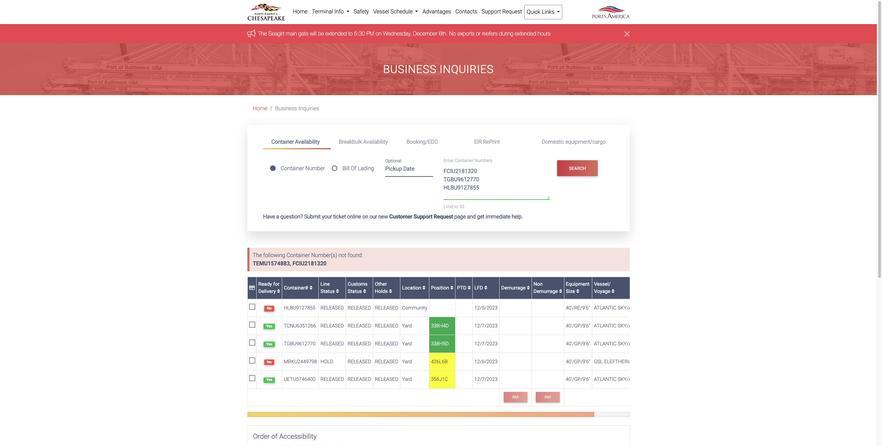 Task type: describe. For each thing, give the bounding box(es) containing it.
1 horizontal spatial support
[[482, 8, 501, 15]]

other
[[375, 281, 387, 287]]

info
[[335, 8, 344, 15]]

container number
[[281, 165, 325, 172]]

ptd link
[[457, 285, 471, 291]]

position link
[[431, 285, 454, 291]]

during
[[499, 30, 514, 37]]

contacts
[[456, 8, 478, 15]]

breakbulk availability link
[[331, 136, 399, 148]]

be
[[318, 30, 324, 37]]

12/5/2023
[[475, 305, 498, 311]]

container availability
[[272, 139, 320, 145]]

5:30
[[354, 30, 365, 37]]

temu1574883,
[[253, 260, 291, 267]]

1 atlantic sky/atk19 from the top
[[594, 305, 643, 311]]

page
[[455, 213, 466, 220]]

atlantic sky/atk19 for 338h5d
[[594, 341, 643, 347]]

426l6b
[[431, 359, 448, 365]]

order of accessibility
[[253, 432, 317, 441]]

enter container numbers
[[444, 158, 493, 163]]

reefers
[[482, 30, 498, 37]]

0 vertical spatial request
[[503, 8, 522, 15]]

sort image right voyage
[[612, 289, 615, 294]]

bullhorn image
[[247, 30, 258, 37]]

sort image inside location link
[[423, 285, 426, 290]]

help.
[[512, 213, 523, 220]]

container#
[[284, 285, 310, 291]]

sort image right holds
[[389, 289, 392, 294]]

12/7/2023 for 338h5d
[[475, 341, 498, 347]]

seagirt
[[269, 30, 285, 37]]

ptd
[[457, 285, 468, 291]]

yard for 338h5d
[[402, 341, 412, 347]]

gate
[[299, 30, 309, 37]]

to inside alert
[[349, 30, 353, 37]]

delivery
[[259, 289, 276, 295]]

booking/edo link
[[399, 136, 466, 148]]

12/6/2023
[[475, 359, 498, 365]]

customs status
[[348, 281, 368, 295]]

1 atlantic from the top
[[594, 305, 617, 311]]

container up container number
[[272, 139, 294, 145]]

main
[[286, 30, 297, 37]]

vessel/ voyage
[[594, 281, 612, 295]]

0 vertical spatial business inquiries
[[383, 63, 494, 76]]

the seagirt main gate will be extended to 5:30 pm on wednesday, december 6th. no exports or reefers during extended hours
[[258, 30, 551, 37]]

terminal info
[[312, 8, 345, 15]]

domestic equipment/cargo link
[[534, 136, 614, 148]]

0 horizontal spatial support
[[414, 213, 433, 220]]

our
[[370, 213, 377, 220]]

limit to 50
[[444, 204, 464, 209]]

sort image inside the lfd link
[[485, 285, 488, 290]]

sort image left customs status
[[336, 289, 339, 294]]

1 horizontal spatial business
[[383, 63, 437, 76]]

non
[[534, 281, 543, 287]]

equipment/cargo
[[566, 139, 606, 145]]

line
[[321, 281, 330, 287]]

holds
[[375, 289, 388, 295]]

a
[[276, 213, 279, 220]]

close image
[[625, 30, 630, 38]]

voyage
[[594, 289, 611, 295]]

no inside alert
[[449, 30, 456, 37]]

lading
[[358, 165, 374, 172]]

lfd link
[[475, 285, 488, 291]]

atlantic sky/atk19 for 356j1c
[[594, 377, 643, 382]]

equipment size
[[566, 281, 590, 295]]

sky/atk19 for 338h5d
[[618, 341, 643, 347]]

availability for container availability
[[295, 139, 320, 145]]

0 horizontal spatial business inquiries
[[275, 105, 319, 112]]

enter
[[444, 158, 454, 163]]

search button
[[558, 160, 598, 176]]

hlbu9127855
[[284, 305, 316, 311]]

no for released
[[267, 306, 272, 311]]

ready for delivery
[[259, 281, 280, 295]]

2 extended from the left
[[515, 30, 536, 37]]

1 vertical spatial business
[[275, 105, 297, 112]]

sky/atk19 for 338h4d
[[618, 323, 643, 329]]

breakbulk
[[339, 139, 362, 145]]

credit card image
[[249, 285, 255, 290]]

on inside alert
[[376, 30, 382, 37]]

338h4d
[[431, 323, 449, 329]]

bill of lading
[[343, 165, 374, 172]]

support request
[[482, 8, 522, 15]]

search
[[569, 166, 586, 171]]

safety
[[354, 8, 369, 15]]

356j1c
[[431, 377, 448, 382]]

vessel schedule
[[374, 8, 414, 15]]

schedule
[[391, 8, 413, 15]]

accessibility
[[279, 432, 317, 441]]

terminal info link
[[310, 5, 352, 19]]

the following container number(s) not found: temu1574883, fciu2181320
[[253, 252, 363, 267]]

yard for 356j1c
[[402, 377, 412, 382]]

status for customs
[[348, 289, 362, 295]]

sky/atk19 for 356j1c
[[618, 377, 643, 382]]

size
[[566, 289, 575, 295]]

and
[[467, 213, 476, 220]]

of
[[351, 165, 357, 172]]

atlantic for 356j1c
[[594, 377, 617, 382]]

not
[[339, 252, 347, 259]]

reprint
[[483, 139, 500, 145]]

customer support request link
[[389, 213, 453, 220]]

or
[[476, 30, 481, 37]]

50
[[459, 204, 464, 209]]

mrku2449798
[[284, 359, 317, 365]]

1 vertical spatial inquiries
[[299, 105, 319, 112]]

hold
[[321, 359, 333, 365]]



Task type: locate. For each thing, give the bounding box(es) containing it.
inquiries
[[440, 63, 494, 76], [299, 105, 319, 112]]

0 vertical spatial inquiries
[[440, 63, 494, 76]]

the for the seagirt main gate will be extended to 5:30 pm on wednesday, december 6th. no exports or reefers during extended hours
[[258, 30, 267, 37]]

get
[[477, 213, 485, 220]]

atlantic sky/atk19 for 338h4d
[[594, 323, 643, 329]]

no left the mrku2449798 on the left bottom of page
[[267, 360, 272, 364]]

0 horizontal spatial home link
[[253, 105, 268, 112]]

non demurrage
[[534, 281, 559, 295]]

2 availability from the left
[[363, 139, 388, 145]]

terminal
[[312, 8, 333, 15]]

quick
[[527, 9, 541, 15]]

1 horizontal spatial to
[[455, 204, 458, 209]]

1 horizontal spatial home link
[[291, 5, 310, 19]]

question?
[[280, 213, 303, 220]]

the inside alert
[[258, 30, 267, 37]]

other holds
[[375, 281, 389, 295]]

domestic equipment/cargo
[[542, 139, 606, 145]]

status down line
[[321, 289, 335, 295]]

0 horizontal spatial demurrage
[[502, 285, 527, 291]]

contacts link
[[454, 5, 480, 19]]

sort image up 12/5/2023
[[485, 285, 488, 290]]

0 horizontal spatial home
[[253, 105, 268, 112]]

1 vertical spatial no
[[267, 306, 272, 311]]

availability for breakbulk availability
[[363, 139, 388, 145]]

0 horizontal spatial status
[[321, 289, 335, 295]]

12/7/2023 down 12/6/2023
[[475, 377, 498, 382]]

new
[[379, 213, 388, 220]]

no for hold
[[267, 360, 272, 364]]

the inside the following container number(s) not found: temu1574883, fciu2181320
[[253, 252, 262, 259]]

container up fciu2181320
[[287, 252, 310, 259]]

hours
[[538, 30, 551, 37]]

vessel
[[374, 8, 389, 15]]

0 vertical spatial 12/7/2023
[[475, 323, 498, 329]]

338h5d
[[431, 341, 449, 347]]

2 vertical spatial 12/7/2023
[[475, 377, 498, 382]]

yard left 356j1c
[[402, 377, 412, 382]]

0 vertical spatial business
[[383, 63, 437, 76]]

fciu2181320
[[293, 260, 327, 267]]

lfd
[[475, 285, 485, 291]]

0 horizontal spatial inquiries
[[299, 105, 319, 112]]

support right customer
[[414, 213, 433, 220]]

support request link
[[480, 5, 525, 19]]

on right the pm
[[376, 30, 382, 37]]

1 yes from the top
[[266, 324, 273, 329]]

1 vertical spatial 12/7/2023
[[475, 341, 498, 347]]

location
[[402, 285, 423, 291]]

yes left tcnu6351266
[[266, 324, 273, 329]]

1 12/7/2023 from the top
[[475, 323, 498, 329]]

6th.
[[439, 30, 448, 37]]

yes for tcnu6351266
[[266, 324, 273, 329]]

request
[[503, 8, 522, 15], [434, 213, 453, 220]]

your
[[322, 213, 332, 220]]

will
[[310, 30, 317, 37]]

yes
[[266, 324, 273, 329], [266, 342, 273, 346], [266, 378, 273, 382]]

0 vertical spatial the
[[258, 30, 267, 37]]

following
[[263, 252, 285, 259]]

demurrage down the non at the bottom of page
[[534, 289, 558, 295]]

yes for tgbu9612770
[[266, 342, 273, 346]]

request left quick at the top of the page
[[503, 8, 522, 15]]

container inside the following container number(s) not found: temu1574883, fciu2181320
[[287, 252, 310, 259]]

yes left tgbu9612770
[[266, 342, 273, 346]]

yes for uetu5746400
[[266, 378, 273, 382]]

0 horizontal spatial to
[[349, 30, 353, 37]]

status for line
[[321, 289, 335, 295]]

container
[[272, 139, 294, 145], [455, 158, 474, 163], [281, 165, 304, 172], [287, 252, 310, 259]]

customs
[[348, 281, 368, 287]]

1 horizontal spatial availability
[[363, 139, 388, 145]]

eir reprint link
[[466, 136, 534, 148]]

1 vertical spatial on
[[363, 213, 368, 220]]

status inside line status
[[321, 289, 335, 295]]

submit
[[304, 213, 321, 220]]

business inquiries
[[383, 63, 494, 76], [275, 105, 319, 112]]

to left 5:30 at the top of page
[[349, 30, 353, 37]]

1 horizontal spatial business inquiries
[[383, 63, 494, 76]]

1 horizontal spatial on
[[376, 30, 382, 37]]

customer
[[389, 213, 413, 220]]

quick links
[[527, 9, 556, 15]]

2 12/7/2023 from the top
[[475, 341, 498, 347]]

1 vertical spatial support
[[414, 213, 433, 220]]

40'/gp/9'6" for 338h5d
[[566, 341, 591, 347]]

demurrage left the non at the bottom of page
[[502, 285, 527, 291]]

support up reefers
[[482, 8, 501, 15]]

1 yard from the top
[[402, 323, 412, 329]]

1 vertical spatial home
[[253, 105, 268, 112]]

yard down community
[[402, 323, 412, 329]]

sort image left the non at the bottom of page
[[527, 285, 530, 290]]

0 horizontal spatial on
[[363, 213, 368, 220]]

no down delivery
[[267, 306, 272, 311]]

eleftheria/342e
[[605, 359, 646, 365]]

availability right breakbulk
[[363, 139, 388, 145]]

sort image down equipment
[[577, 289, 580, 294]]

4 sky/atk19 from the top
[[618, 377, 643, 382]]

2 status from the left
[[348, 289, 362, 295]]

40'/gp/9'6" for 426l6b
[[566, 359, 591, 365]]

12/7/2023 for 356j1c
[[475, 377, 498, 382]]

sort image inside container# link
[[310, 285, 313, 290]]

status inside customs status
[[348, 289, 362, 295]]

40'/gp/9'6" for 338h4d
[[566, 323, 591, 329]]

0 vertical spatial home link
[[291, 5, 310, 19]]

0 horizontal spatial extended
[[326, 30, 347, 37]]

3 12/7/2023 from the top
[[475, 377, 498, 382]]

0 horizontal spatial availability
[[295, 139, 320, 145]]

1 vertical spatial home link
[[253, 105, 268, 112]]

sort image left the position
[[423, 285, 426, 290]]

3 yard from the top
[[402, 359, 412, 365]]

1 horizontal spatial demurrage
[[534, 289, 558, 295]]

yard for 426l6b
[[402, 359, 412, 365]]

0 vertical spatial no
[[449, 30, 456, 37]]

0 vertical spatial home
[[293, 8, 308, 15]]

1 vertical spatial business inquiries
[[275, 105, 319, 112]]

on left our
[[363, 213, 368, 220]]

number
[[306, 165, 325, 172]]

wednesday,
[[383, 30, 412, 37]]

the seagirt main gate will be extended to 5:30 pm on wednesday, december 6th. no exports or reefers during extended hours alert
[[0, 24, 877, 44]]

no right 6th.
[[449, 30, 456, 37]]

equipment
[[566, 281, 590, 287]]

container right enter
[[455, 158, 474, 163]]

have
[[263, 213, 275, 220]]

the left seagirt
[[258, 30, 267, 37]]

1 horizontal spatial request
[[503, 8, 522, 15]]

sort image
[[310, 285, 313, 290], [485, 285, 488, 290], [527, 285, 530, 290], [336, 289, 339, 294], [363, 289, 366, 294], [389, 289, 392, 294]]

2 atlantic from the top
[[594, 323, 617, 329]]

1 horizontal spatial status
[[348, 289, 362, 295]]

online
[[347, 213, 361, 220]]

eir reprint
[[474, 139, 500, 145]]

on
[[376, 30, 382, 37], [363, 213, 368, 220]]

bill
[[343, 165, 350, 172]]

3 atlantic from the top
[[594, 341, 617, 347]]

1 40'/gp/9'6" from the top
[[566, 323, 591, 329]]

4 atlantic from the top
[[594, 377, 617, 382]]

container left number
[[281, 165, 304, 172]]

numbers
[[475, 158, 493, 163]]

have a question? submit your ticket online on our new customer support request page and get immediate help.
[[263, 213, 523, 220]]

to left "50"
[[455, 204, 458, 209]]

quick links link
[[525, 5, 563, 19]]

found:
[[348, 252, 363, 259]]

eir
[[474, 139, 482, 145]]

4 atlantic sky/atk19 from the top
[[594, 377, 643, 382]]

the up temu1574883,
[[253, 252, 262, 259]]

atlantic for 338h5d
[[594, 341, 617, 347]]

community
[[402, 305, 428, 311]]

40'/gp/9'6" for 356j1c
[[566, 377, 591, 382]]

1 extended from the left
[[326, 30, 347, 37]]

0 vertical spatial support
[[482, 8, 501, 15]]

0 horizontal spatial request
[[434, 213, 453, 220]]

location link
[[402, 285, 426, 291]]

2 40'/gp/9'6" from the top
[[566, 341, 591, 347]]

4 40'/gp/9'6" from the top
[[566, 377, 591, 382]]

2 sky/atk19 from the top
[[618, 323, 643, 329]]

of
[[272, 432, 278, 441]]

the seagirt main gate will be extended to 5:30 pm on wednesday, december 6th. no exports or reefers during extended hours link
[[258, 30, 551, 37]]

the for the following container number(s) not found: temu1574883, fciu2181320
[[253, 252, 262, 259]]

2 vertical spatial yes
[[266, 378, 273, 382]]

sort image left size
[[559, 289, 563, 294]]

0 vertical spatial yes
[[266, 324, 273, 329]]

1 vertical spatial request
[[434, 213, 453, 220]]

tcnu6351266
[[284, 323, 316, 329]]

1 status from the left
[[321, 289, 335, 295]]

1 vertical spatial the
[[253, 252, 262, 259]]

1 horizontal spatial inquiries
[[440, 63, 494, 76]]

yes left the uetu5746400
[[266, 378, 273, 382]]

request down limit at the right top of the page
[[434, 213, 453, 220]]

yard left "338h5d"
[[402, 341, 412, 347]]

2 yard from the top
[[402, 341, 412, 347]]

atlantic sky/atk19
[[594, 305, 643, 311], [594, 323, 643, 329], [594, 341, 643, 347], [594, 377, 643, 382]]

demurrage inside non demurrage
[[534, 289, 558, 295]]

tgbu9612770
[[284, 341, 316, 347]]

1 horizontal spatial extended
[[515, 30, 536, 37]]

12/7/2023 down 12/5/2023
[[475, 323, 498, 329]]

1 vertical spatial to
[[455, 204, 458, 209]]

sort image down customs
[[363, 289, 366, 294]]

1 horizontal spatial home
[[293, 8, 308, 15]]

the
[[258, 30, 267, 37], [253, 252, 262, 259]]

to
[[349, 30, 353, 37], [455, 204, 458, 209]]

atlantic
[[594, 305, 617, 311], [594, 323, 617, 329], [594, 341, 617, 347], [594, 377, 617, 382]]

advantages link
[[421, 5, 454, 19]]

sort image inside 'ptd' link
[[468, 285, 471, 290]]

sort image inside position link
[[451, 285, 454, 290]]

Optional text field
[[385, 163, 434, 177]]

2 vertical spatial no
[[267, 360, 272, 364]]

yard left 426l6b
[[402, 359, 412, 365]]

sort image
[[423, 285, 426, 290], [451, 285, 454, 290], [468, 285, 471, 290], [277, 289, 280, 294], [559, 289, 563, 294], [577, 289, 580, 294], [612, 289, 615, 294]]

sort image left lfd at the right
[[468, 285, 471, 290]]

container availability link
[[263, 136, 331, 149]]

status down customs
[[348, 289, 362, 295]]

vessel/
[[594, 281, 611, 287]]

december
[[413, 30, 438, 37]]

domestic
[[542, 139, 564, 145]]

0 vertical spatial to
[[349, 30, 353, 37]]

0 horizontal spatial business
[[275, 105, 297, 112]]

1 sky/atk19 from the top
[[618, 305, 643, 311]]

atlantic for 338h4d
[[594, 323, 617, 329]]

3 yes from the top
[[266, 378, 273, 382]]

extended left hours
[[515, 30, 536, 37]]

availability up container number
[[295, 139, 320, 145]]

2 yes from the top
[[266, 342, 273, 346]]

1 vertical spatial yes
[[266, 342, 273, 346]]

3 atlantic sky/atk19 from the top
[[594, 341, 643, 347]]

1 availability from the left
[[295, 139, 320, 145]]

12/7/2023 up 12/6/2023
[[475, 341, 498, 347]]

demurrage link
[[502, 285, 530, 291]]

sort image left ptd in the right of the page
[[451, 285, 454, 290]]

yard for 338h4d
[[402, 323, 412, 329]]

line status
[[321, 281, 336, 295]]

0 vertical spatial on
[[376, 30, 382, 37]]

gsl
[[594, 359, 603, 365]]

sort image down for
[[277, 289, 280, 294]]

12/7/2023 for 338h4d
[[475, 323, 498, 329]]

3 40'/gp/9'6" from the top
[[566, 359, 591, 365]]

2 atlantic sky/atk19 from the top
[[594, 323, 643, 329]]

links
[[542, 9, 555, 15]]

4 yard from the top
[[402, 377, 412, 382]]

Enter Container Numbers text field
[[444, 165, 550, 200]]

sort image inside demurrage link
[[527, 285, 530, 290]]

advantages
[[423, 8, 451, 15]]

3 sky/atk19 from the top
[[618, 341, 643, 347]]

sort image left line
[[310, 285, 313, 290]]

extended
[[326, 30, 347, 37], [515, 30, 536, 37]]

ready
[[259, 281, 272, 287]]

extended right be
[[326, 30, 347, 37]]



Task type: vqa. For each thing, say whether or not it's contained in the screenshot.


